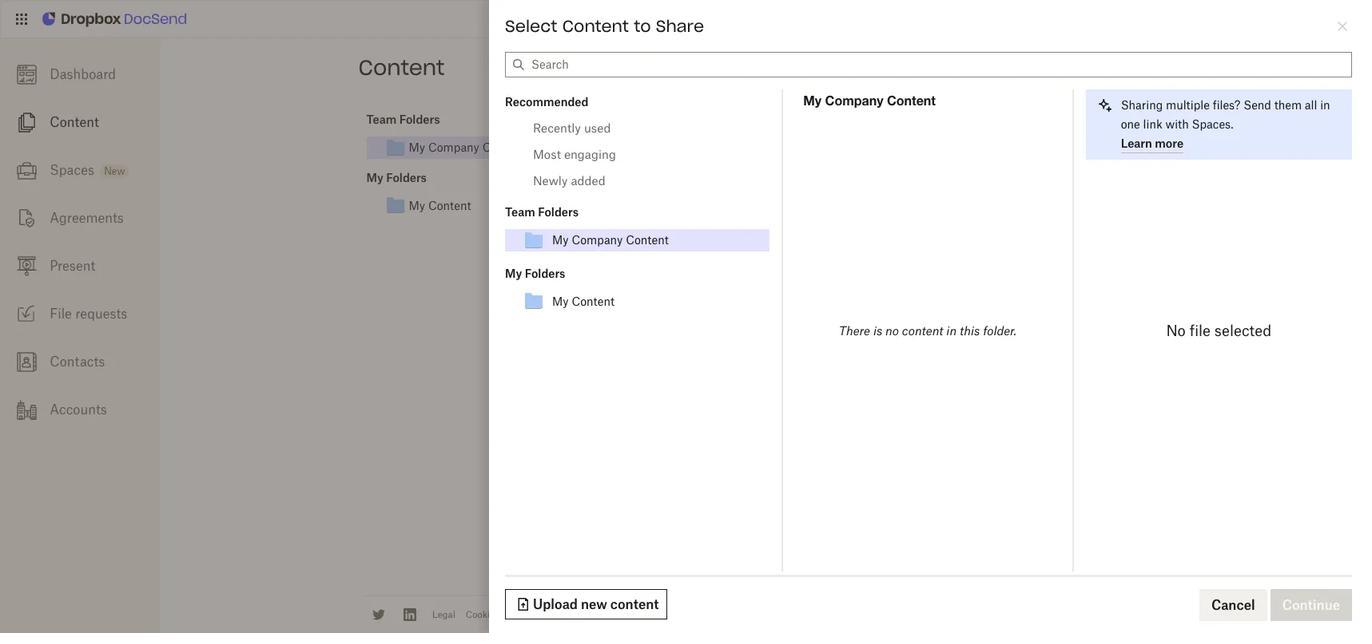 Task type: vqa. For each thing, say whether or not it's contained in the screenshot.
week
no



Task type: locate. For each thing, give the bounding box(es) containing it.
content
[[562, 16, 629, 36], [358, 54, 445, 81], [1103, 57, 1148, 70], [887, 93, 936, 108], [50, 114, 99, 130], [482, 141, 525, 154], [626, 233, 669, 247], [572, 295, 615, 308]]

more
[[1155, 136, 1184, 150]]

content inside my company content 'tree item'
[[482, 141, 525, 154]]

files?
[[1213, 98, 1241, 112]]

0 vertical spatial content
[[902, 324, 943, 338]]

requests
[[75, 306, 127, 322]]

used
[[584, 121, 611, 135]]

multiple
[[1166, 98, 1210, 112]]

0 horizontal spatial content
[[610, 597, 659, 613]]

1 vertical spatial my folders
[[505, 266, 565, 280]]

team folders up folder icon
[[366, 113, 440, 126]]

cookies
[[466, 610, 499, 621]]

team folders
[[366, 113, 440, 126], [505, 205, 579, 219]]

sidebar ndas image
[[16, 208, 36, 228]]

folder.
[[983, 324, 1017, 338]]

spaces.
[[1192, 117, 1233, 131]]

upload for upload content
[[1061, 57, 1101, 70]]

0 horizontal spatial my company content
[[409, 141, 525, 154]]

in right 'all'
[[1320, 98, 1330, 112]]

my folders down folder icon
[[366, 171, 427, 184]]

spaces new
[[50, 162, 125, 178]]

upload new content button
[[505, 590, 668, 620]]

sidebar dashboard image
[[16, 65, 36, 85]]

no
[[1166, 322, 1186, 340]]

company
[[825, 93, 883, 108], [428, 141, 479, 154], [572, 233, 623, 247]]

dig_content folder default  24 image down newly
[[524, 231, 543, 250]]

0 vertical spatial dig_content folder default  24 image
[[524, 231, 543, 250]]

tree
[[366, 194, 597, 217]]

0 vertical spatial team
[[366, 113, 397, 126]]

0 horizontal spatial team
[[366, 113, 397, 126]]

0 vertical spatial my company content button
[[386, 138, 597, 157]]

in inside sharing multiple files? send them all in one link with spaces. learn more
[[1320, 98, 1330, 112]]

legal link
[[432, 610, 455, 621]]

contact
[[597, 610, 630, 621]]

0 vertical spatial upload
[[1061, 57, 1101, 70]]

company inside 'tree item'
[[428, 141, 479, 154]]

team folders inside the team folders tree
[[366, 113, 440, 126]]

1 dig_content folder default  24 image from the top
[[524, 231, 543, 250]]

team up folder icon
[[366, 113, 397, 126]]

content
[[902, 324, 943, 338], [610, 597, 659, 613]]

dashboard
[[50, 66, 116, 82]]

present link
[[0, 242, 160, 290]]

team inside tree
[[366, 113, 397, 126]]

engaging
[[564, 147, 616, 161]]

2 dig_content folder default  24 image from the top
[[524, 292, 543, 311]]

folders up my content
[[525, 266, 565, 280]]

dig_content folder default  24 image left my content
[[524, 292, 543, 311]]

file requests link
[[0, 290, 160, 338]]

1 horizontal spatial team
[[505, 205, 535, 219]]

newly
[[533, 173, 568, 188]]

add content to this space dialog
[[0, 0, 1368, 634]]

spaces
[[50, 162, 94, 178]]

new folder. clicking this button will open the add folder dialog image
[[918, 54, 937, 74]]

team down newly
[[505, 205, 535, 219]]

agreements
[[50, 210, 124, 226]]

1 vertical spatial my company content
[[409, 141, 525, 154]]

share
[[656, 16, 704, 36]]

2 horizontal spatial my company content
[[803, 93, 936, 108]]

contacts
[[50, 354, 105, 370]]

sidebar contacts image
[[16, 352, 36, 372]]

learn more button
[[1121, 134, 1184, 153]]

upload content
[[1061, 57, 1148, 70]]

0 vertical spatial in
[[1320, 98, 1330, 112]]

in left "this"
[[946, 324, 957, 338]]

most
[[533, 147, 561, 161]]

my folders up my content
[[505, 266, 565, 280]]

new
[[104, 165, 125, 177]]

dig_content folder default  24 image
[[524, 231, 543, 250], [524, 292, 543, 311]]

1 vertical spatial in
[[946, 324, 957, 338]]

0 vertical spatial my folders
[[366, 171, 427, 184]]

1 vertical spatial team
[[505, 205, 535, 219]]

my company content down added
[[552, 233, 669, 247]]

no
[[885, 324, 899, 338]]

0 horizontal spatial company
[[428, 141, 479, 154]]

recently
[[533, 121, 581, 135]]

preferences
[[538, 610, 587, 621]]

sharing multiple files? send them all in one link with spaces. learn more
[[1121, 98, 1330, 150]]

folders
[[399, 113, 440, 126], [386, 171, 427, 184], [538, 205, 579, 219], [525, 266, 565, 280]]

accounts
[[50, 402, 107, 418]]

0 horizontal spatial team folders
[[366, 113, 440, 126]]

learn
[[1121, 136, 1152, 150]]

upload inside add content to this space dialog
[[533, 597, 578, 613]]

no file selected
[[1166, 322, 1272, 340]]

contacts link
[[0, 338, 160, 386]]

0 horizontal spatial upload
[[533, 597, 578, 613]]

1 vertical spatial team folders
[[505, 205, 579, 219]]

team folders down newly
[[505, 205, 579, 219]]

my folders
[[366, 171, 427, 184], [505, 266, 565, 280]]

team folders tree
[[366, 110, 597, 159]]

Search text field
[[531, 53, 1351, 77]]

upload for upload new content
[[533, 597, 578, 613]]

my company content
[[803, 93, 936, 108], [409, 141, 525, 154], [552, 233, 669, 247]]

2 vertical spatial my company content
[[552, 233, 669, 247]]

my company content down new folder. clicking this button will open the add folder dialog image
[[803, 93, 936, 108]]

0 vertical spatial my company content
[[803, 93, 936, 108]]

all
[[1305, 98, 1317, 112]]

0 vertical spatial team folders
[[366, 113, 440, 126]]

1 vertical spatial content
[[610, 597, 659, 613]]

2 horizontal spatial company
[[825, 93, 883, 108]]

team
[[366, 113, 397, 126], [505, 205, 535, 219]]

my company content inside 'tree item'
[[409, 141, 525, 154]]

my company content button up my folders tree
[[386, 138, 597, 157]]

alert containing sharing multiple files? send them all in one link with spaces.
[[1086, 90, 1352, 160]]

cancel
[[1211, 598, 1255, 614]]

my
[[803, 93, 822, 108], [409, 141, 425, 154], [366, 171, 383, 184], [552, 233, 569, 247], [505, 266, 522, 280], [552, 295, 569, 308]]

upload
[[1061, 57, 1101, 70], [533, 597, 578, 613]]

1 horizontal spatial my folders
[[505, 266, 565, 280]]

1 horizontal spatial company
[[572, 233, 623, 247]]

1 horizontal spatial upload
[[1061, 57, 1101, 70]]

0 vertical spatial company
[[825, 93, 883, 108]]

cookies & ccpa preferences link
[[466, 610, 587, 621]]

sidebar documents image
[[16, 113, 36, 132]]

cookies & ccpa preferences
[[466, 610, 587, 621]]

1 vertical spatial company
[[428, 141, 479, 154]]

new
[[581, 597, 607, 613]]

1 horizontal spatial my company content
[[552, 233, 669, 247]]

my inside 'button'
[[552, 295, 569, 308]]

sidebar spaces image
[[16, 160, 36, 180]]

1 vertical spatial dig_content folder default  24 image
[[524, 292, 543, 311]]

content inside my content 'button'
[[572, 295, 615, 308]]

&
[[501, 610, 508, 621]]

accounts link
[[0, 386, 160, 434]]

recommended
[[505, 95, 589, 109]]

1 vertical spatial upload
[[533, 597, 578, 613]]

team inside add content to this space dialog
[[505, 205, 535, 219]]

sharing
[[1121, 98, 1163, 112]]

2 vertical spatial company
[[572, 233, 623, 247]]

my company content button
[[386, 138, 597, 157], [547, 233, 674, 248]]

1 horizontal spatial in
[[1320, 98, 1330, 112]]

0 horizontal spatial my folders
[[366, 171, 427, 184]]

in
[[1320, 98, 1330, 112], [946, 324, 957, 338]]

alert
[[1086, 90, 1352, 160]]

1 horizontal spatial team folders
[[505, 205, 579, 219]]

my company content up my folders tree
[[409, 141, 525, 154]]

one
[[1121, 117, 1140, 131]]

my company content button down added
[[547, 233, 674, 248]]



Task type: describe. For each thing, give the bounding box(es) containing it.
sidebar accounts image
[[16, 400, 36, 420]]

content inside content link
[[50, 114, 99, 130]]

there
[[839, 324, 870, 338]]

us
[[633, 610, 644, 621]]

0 horizontal spatial in
[[946, 324, 957, 338]]

newly added
[[533, 173, 605, 188]]

upload new content button. clicking this button will open the upload new content dialog element
[[533, 597, 659, 613]]

upload new content
[[533, 597, 659, 613]]

file
[[1190, 322, 1211, 340]]

receive image
[[16, 304, 36, 324]]

dig_content folder default  24 image for my content
[[524, 292, 543, 311]]

cancel button
[[1199, 590, 1267, 622]]

upload content button
[[1052, 51, 1158, 77]]

most engaging
[[533, 147, 616, 161]]

contact us
[[597, 610, 644, 621]]

link
[[1143, 117, 1163, 131]]

folders down folder icon
[[386, 171, 427, 184]]

legal
[[432, 610, 455, 621]]

folders up folder icon
[[399, 113, 440, 126]]

is
[[873, 324, 882, 338]]

with
[[1166, 117, 1189, 131]]

file requests
[[50, 306, 127, 322]]

alert inside add content to this space dialog
[[1086, 90, 1352, 160]]

my content button
[[547, 294, 619, 309]]

sidebar present image
[[16, 256, 36, 276]]

folders down newly
[[538, 205, 579, 219]]

added
[[571, 173, 605, 188]]

select
[[505, 16, 557, 36]]

my folders tree
[[366, 168, 597, 217]]

team folders inside add content to this space dialog
[[505, 205, 579, 219]]

my inside 'tree item'
[[409, 141, 425, 154]]

to
[[634, 16, 651, 36]]

1 vertical spatial my company content button
[[547, 233, 674, 248]]

agreements link
[[0, 194, 160, 242]]

them
[[1274, 98, 1302, 112]]

send
[[1244, 98, 1271, 112]]

select content to share
[[505, 16, 704, 36]]

my inside tree
[[366, 171, 383, 184]]

dig_content folder default  24 image for my company content
[[524, 231, 543, 250]]

present
[[50, 258, 95, 274]]

this
[[960, 324, 980, 338]]

contact us link
[[597, 610, 644, 621]]

folder image
[[386, 138, 405, 157]]

ccpa
[[510, 610, 535, 621]]

recently used
[[533, 121, 611, 135]]

there is no content in this folder.
[[839, 324, 1017, 338]]

content link
[[0, 98, 160, 146]]

my content
[[552, 295, 615, 308]]

my company content tree item
[[366, 136, 597, 159]]

my company content button inside 'tree item'
[[386, 138, 597, 157]]

file
[[50, 306, 72, 322]]

content inside button
[[610, 597, 659, 613]]

1 horizontal spatial content
[[902, 324, 943, 338]]

content inside upload content button
[[1103, 57, 1148, 70]]

selected
[[1215, 322, 1272, 340]]

my folders inside add content to this space dialog
[[505, 266, 565, 280]]

my folders inside tree
[[366, 171, 427, 184]]

dashboard link
[[0, 50, 160, 98]]



